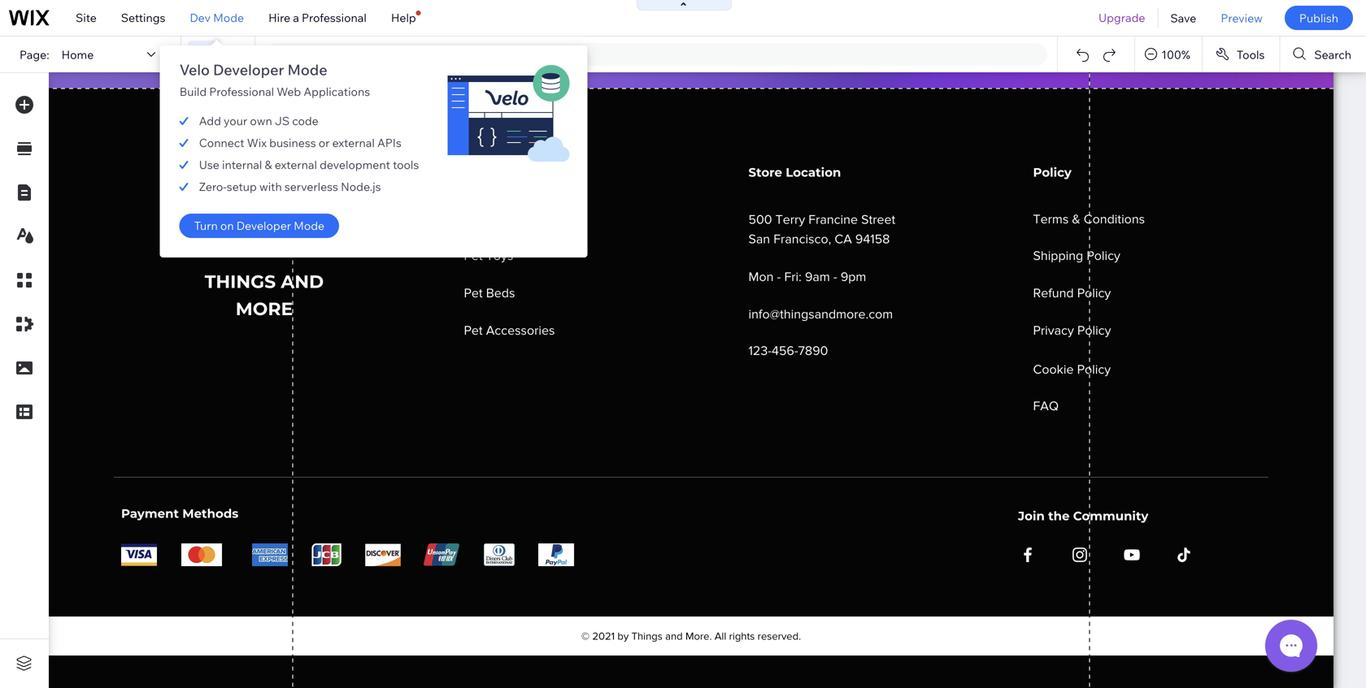 Task type: describe. For each thing, give the bounding box(es) containing it.
save
[[1170, 11, 1196, 25]]

or
[[319, 136, 330, 150]]

tools
[[1237, 47, 1265, 62]]

dev mode
[[190, 11, 244, 25]]

settings
[[121, 11, 165, 25]]

web
[[277, 85, 301, 99]]

mode inside velo developer mode build professional web applications
[[287, 61, 327, 79]]

developer inside velo developer mode build professional web applications
[[213, 61, 284, 79]]

developer inside button
[[236, 219, 291, 233]]

code
[[292, 114, 319, 128]]

save button
[[1158, 0, 1209, 36]]

dev
[[190, 11, 211, 25]]

upgrade
[[1098, 11, 1145, 25]]

own
[[250, 114, 272, 128]]

1 horizontal spatial professional
[[302, 11, 367, 25]]

publish
[[1299, 11, 1338, 25]]

hire a professional
[[268, 11, 367, 25]]

velo developer mode build professional web applications
[[179, 61, 370, 99]]

professional inside velo developer mode build professional web applications
[[209, 85, 274, 99]]

search button
[[1280, 37, 1366, 72]]

velo
[[179, 61, 210, 79]]

https://www.wix.com/mysite
[[280, 47, 428, 61]]

internal
[[222, 158, 262, 172]]

zero-setup with serverless node.js
[[199, 180, 381, 194]]

wix
[[247, 136, 267, 150]]

turn on developer mode button
[[179, 214, 339, 238]]

setup
[[227, 180, 257, 194]]

a
[[293, 11, 299, 25]]

js
[[275, 114, 290, 128]]

tools button
[[1203, 37, 1279, 72]]

100% button
[[1135, 37, 1202, 72]]

turn on developer mode
[[194, 219, 325, 233]]



Task type: locate. For each thing, give the bounding box(es) containing it.
mode inside button
[[294, 219, 325, 233]]

1 vertical spatial mode
[[287, 61, 327, 79]]

external down business
[[275, 158, 317, 172]]

0 horizontal spatial external
[[275, 158, 317, 172]]

tools
[[393, 158, 419, 172]]

add your own js code
[[199, 114, 319, 128]]

use internal & external development tools
[[199, 158, 419, 172]]

professional right the a
[[302, 11, 367, 25]]

mode right dev
[[213, 11, 244, 25]]

add
[[199, 114, 221, 128]]

0 vertical spatial professional
[[302, 11, 367, 25]]

your
[[224, 114, 247, 128]]

0 vertical spatial developer
[[213, 61, 284, 79]]

professional up your
[[209, 85, 274, 99]]

build
[[179, 85, 207, 99]]

1 vertical spatial external
[[275, 158, 317, 172]]

1 vertical spatial professional
[[209, 85, 274, 99]]

publish button
[[1285, 6, 1353, 30]]

help
[[391, 11, 416, 25]]

mode up web
[[287, 61, 327, 79]]

node.js
[[341, 180, 381, 194]]

connect wix business or external apis
[[199, 136, 401, 150]]

0 vertical spatial mode
[[213, 11, 244, 25]]

serverless
[[284, 180, 338, 194]]

with
[[259, 180, 282, 194]]

applications
[[304, 85, 370, 99]]

developer right on
[[236, 219, 291, 233]]

developer
[[213, 61, 284, 79], [236, 219, 291, 233]]

turn
[[194, 219, 218, 233]]

use
[[199, 158, 219, 172]]

preview
[[1221, 11, 1263, 25]]

on
[[220, 219, 234, 233]]

site
[[76, 11, 97, 25]]

apis
[[377, 136, 401, 150]]

search
[[1314, 47, 1351, 62]]

home
[[61, 47, 94, 62]]

development
[[320, 158, 390, 172]]

100%
[[1161, 47, 1190, 62]]

mode
[[213, 11, 244, 25], [287, 61, 327, 79], [294, 219, 325, 233]]

0 vertical spatial external
[[332, 136, 375, 150]]

business
[[269, 136, 316, 150]]

1 horizontal spatial external
[[332, 136, 375, 150]]

preview button
[[1209, 0, 1275, 36]]

2 vertical spatial mode
[[294, 219, 325, 233]]

external up development
[[332, 136, 375, 150]]

0 horizontal spatial professional
[[209, 85, 274, 99]]

developer up web
[[213, 61, 284, 79]]

mode down serverless
[[294, 219, 325, 233]]

&
[[265, 158, 272, 172]]

hire
[[268, 11, 290, 25]]

external
[[332, 136, 375, 150], [275, 158, 317, 172]]

professional
[[302, 11, 367, 25], [209, 85, 274, 99]]

connect
[[199, 136, 244, 150]]

1 vertical spatial developer
[[236, 219, 291, 233]]

zero-
[[199, 180, 227, 194]]



Task type: vqa. For each thing, say whether or not it's contained in the screenshot.
Search Button on the right of the page
yes



